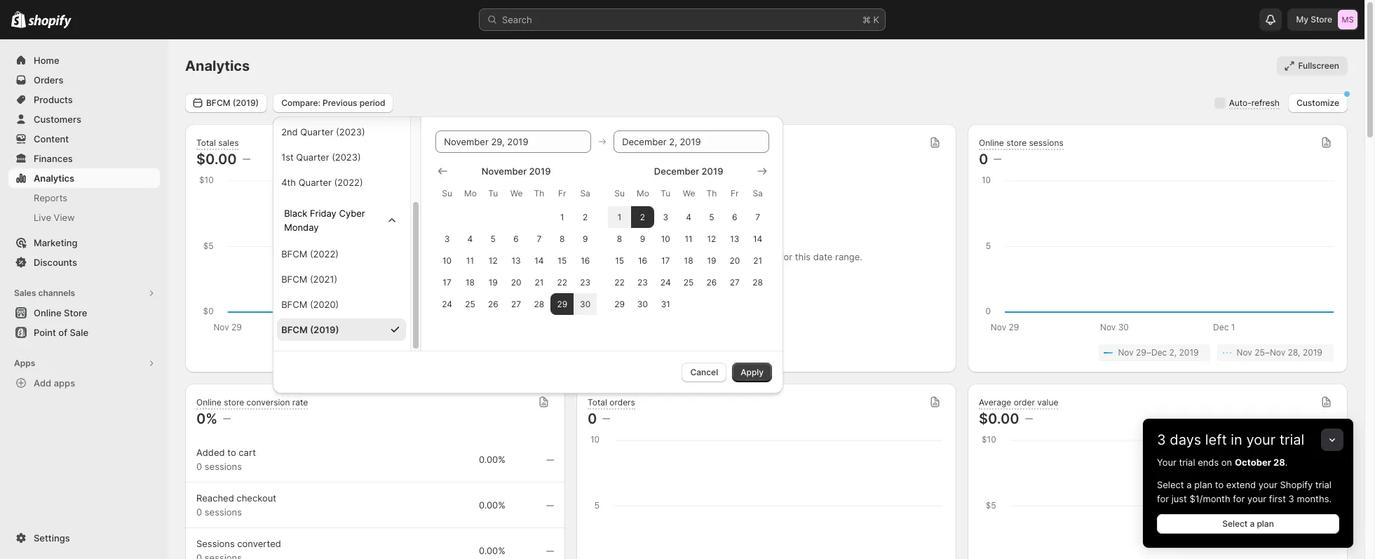Task type: locate. For each thing, give the bounding box(es) containing it.
select down select a plan to extend your shopify trial for just $1/month for your first 3 months.
[[1223, 519, 1248, 529]]

bfcm (2021)
[[281, 273, 338, 285]]

6 button up the data
[[724, 206, 747, 228]]

2 grid from the left
[[608, 164, 770, 315]]

1 we from the left
[[511, 188, 523, 198]]

(2022) up (2021)
[[310, 248, 339, 259]]

2 9 from the left
[[640, 233, 646, 244]]

0 horizontal spatial 6
[[514, 233, 519, 244]]

no change image
[[603, 413, 611, 424], [1026, 413, 1033, 424], [547, 500, 554, 511]]

online
[[979, 137, 1005, 148], [34, 307, 61, 319], [196, 397, 222, 407]]

2 sa from the left
[[753, 188, 763, 198]]

(2022)
[[334, 176, 363, 188], [310, 248, 339, 259]]

total inside total sales dropdown button
[[196, 137, 216, 148]]

1 monday element from the left
[[459, 181, 482, 206]]

2 vertical spatial 28
[[1274, 457, 1286, 468]]

28 inside 3 days left in your trial element
[[1274, 457, 1286, 468]]

store for my store
[[1312, 14, 1333, 25]]

14 button
[[747, 228, 770, 249], [528, 249, 551, 271]]

1 horizontal spatial 13
[[731, 233, 740, 244]]

9 for second 9 button from the right
[[583, 233, 588, 244]]

for left this
[[781, 251, 793, 262]]

plan inside select a plan to extend your shopify trial for just $1/month for your first 3 months.
[[1195, 479, 1213, 490]]

2 nov 29–dec 2, 2019 button from the left
[[1099, 345, 1211, 361]]

0 horizontal spatial for
[[781, 251, 793, 262]]

list for $0.00
[[199, 345, 551, 361]]

0 horizontal spatial bfcm (2019)
[[206, 97, 259, 108]]

friday element down december 2019
[[724, 181, 747, 206]]

0 horizontal spatial 28,
[[506, 347, 518, 358]]

3 inside dropdown button
[[1158, 432, 1167, 448]]

a down select a plan to extend your shopify trial for just $1/month for your first 3 months.
[[1251, 519, 1255, 529]]

bfcm for the bfcm (2020) button at the bottom left of the page
[[281, 299, 307, 310]]

9
[[583, 233, 588, 244], [640, 233, 646, 244]]

nov 25–nov 28, 2019 button for $0.00
[[435, 345, 551, 361]]

compare: previous period button
[[273, 93, 394, 113]]

2 8 from the left
[[617, 233, 623, 244]]

2 16 from the left
[[638, 255, 648, 266]]

bfcm (2019) button
[[277, 318, 406, 341]]

4th
[[281, 176, 296, 188]]

1 29 button from the left
[[551, 293, 574, 315]]

1 23 from the left
[[580, 277, 591, 287]]

monday element
[[459, 181, 482, 206], [631, 181, 655, 206]]

1 horizontal spatial 14 button
[[747, 228, 770, 249]]

tu down november on the top left of the page
[[489, 188, 498, 198]]

1 nov 29–dec 2, 2019 button from the left
[[316, 345, 428, 361]]

1 vertical spatial 13
[[512, 255, 521, 266]]

2 2, from the left
[[1170, 347, 1178, 358]]

0 horizontal spatial $0.00
[[196, 151, 237, 168]]

2 vertical spatial online
[[196, 397, 222, 407]]

0 horizontal spatial 19
[[489, 277, 498, 287]]

1 2 button from the left
[[574, 206, 597, 228]]

plan
[[1195, 479, 1213, 490], [1258, 519, 1275, 529]]

channels
[[38, 288, 75, 298]]

26 for right the 26 'button'
[[707, 277, 717, 287]]

12
[[708, 233, 717, 244], [489, 255, 498, 266]]

5 button up was
[[701, 206, 724, 228]]

sessions
[[1030, 137, 1064, 148], [205, 461, 242, 472], [205, 507, 242, 518]]

1 horizontal spatial online
[[196, 397, 222, 407]]

1 9 from the left
[[583, 233, 588, 244]]

1 horizontal spatial 6 button
[[724, 206, 747, 228]]

0 down online store sessions dropdown button
[[979, 151, 989, 168]]

3 days left in your trial element
[[1144, 455, 1354, 548]]

november
[[482, 165, 527, 176]]

thursday element for december 2019
[[701, 181, 724, 206]]

th down december 2019
[[707, 188, 717, 198]]

saturday element for november 2019
[[574, 181, 597, 206]]

1 tuesday element from the left
[[482, 181, 505, 206]]

0 horizontal spatial thursday element
[[528, 181, 551, 206]]

list
[[199, 345, 551, 361], [982, 345, 1335, 361]]

tuesday element down november on the top left of the page
[[482, 181, 505, 206]]

for down extend
[[1234, 493, 1246, 504]]

your up october
[[1247, 432, 1276, 448]]

(2022) inside button
[[310, 248, 339, 259]]

$0.00 down the average at the bottom right of the page
[[979, 410, 1020, 427]]

1 horizontal spatial friday element
[[724, 181, 747, 206]]

20
[[730, 255, 740, 266], [511, 277, 522, 287]]

bfcm for the bfcm (2021) button
[[281, 273, 307, 285]]

bfcm (2019) up sales
[[206, 97, 259, 108]]

we for november
[[511, 188, 523, 198]]

0 vertical spatial select
[[1158, 479, 1185, 490]]

online inside dropdown button
[[196, 397, 222, 407]]

store inside button
[[64, 307, 87, 319]]

2nd
[[281, 126, 298, 137]]

(2023) up 4th quarter (2022) button
[[332, 151, 361, 162]]

(2023)
[[336, 126, 365, 137], [332, 151, 361, 162]]

2 su from the left
[[615, 188, 625, 198]]

thursday element down december 2019
[[701, 181, 724, 206]]

conversion
[[247, 397, 290, 407]]

2 23 from the left
[[638, 277, 648, 287]]

0 vertical spatial total
[[196, 137, 216, 148]]

0 horizontal spatial 7
[[537, 233, 542, 244]]

2 monday element from the left
[[631, 181, 655, 206]]

1 nov 29–dec 2, 2019 from the left
[[336, 347, 416, 358]]

reports
[[34, 192, 67, 203]]

your
[[1158, 457, 1177, 468]]

0.00% for added to cart 0 sessions
[[479, 454, 506, 465]]

shopify image
[[28, 15, 72, 29]]

quarter inside button
[[299, 176, 332, 188]]

mo
[[464, 188, 477, 198], [637, 188, 650, 198]]

1 30 from the left
[[580, 299, 591, 309]]

quarter down 1st quarter (2023)
[[299, 176, 332, 188]]

1 wednesday element from the left
[[505, 181, 528, 206]]

marketing link
[[8, 233, 160, 253]]

27
[[730, 277, 740, 287], [512, 299, 521, 309]]

1 0.00% from the top
[[479, 454, 506, 465]]

8 for second 8 button from the left
[[617, 233, 623, 244]]

1 sa from the left
[[581, 188, 591, 198]]

2 15 from the left
[[615, 255, 624, 266]]

online inside dropdown button
[[979, 137, 1005, 148]]

nov 25–nov 28, 2019 button for 0
[[1218, 345, 1335, 361]]

4 button
[[678, 206, 701, 228], [459, 228, 482, 249]]

sales channels button
[[8, 283, 160, 303]]

0 vertical spatial 24
[[661, 277, 671, 287]]

1 horizontal spatial mo
[[637, 188, 650, 198]]

19 for the right 19 button
[[708, 255, 717, 266]]

nov 29–dec 2, 2019 for 0
[[1119, 347, 1200, 358]]

1 29 from the left
[[557, 299, 568, 309]]

2 nov 25–nov 28, 2019 button from the left
[[1218, 345, 1335, 361]]

0 horizontal spatial tuesday element
[[482, 181, 505, 206]]

plan up $1/month
[[1195, 479, 1213, 490]]

auto-refresh
[[1230, 98, 1280, 108]]

2 thursday element from the left
[[701, 181, 724, 206]]

we down december 2019
[[683, 188, 696, 198]]

products
[[34, 94, 73, 105]]

1 vertical spatial select
[[1223, 519, 1248, 529]]

th down the november 2019
[[534, 188, 545, 198]]

1 vertical spatial $0.00
[[979, 410, 1020, 427]]

nov 25–nov 28, 2019 button
[[435, 345, 551, 361], [1218, 345, 1335, 361]]

wednesday element down the november 2019
[[505, 181, 528, 206]]

tu down december at the top
[[661, 188, 671, 198]]

1 vertical spatial 6
[[514, 233, 519, 244]]

2 23 button from the left
[[631, 271, 655, 293]]

a up the 'just'
[[1187, 479, 1192, 490]]

1 th from the left
[[534, 188, 545, 198]]

bfcm inside button
[[281, 299, 307, 310]]

8
[[560, 233, 565, 244], [617, 233, 623, 244]]

2 fr from the left
[[731, 188, 739, 198]]

19
[[708, 255, 717, 266], [489, 277, 498, 287]]

0 vertical spatial store
[[1007, 137, 1027, 148]]

store inside online store conversion rate dropdown button
[[224, 397, 244, 407]]

analytics up bfcm (2019) dropdown button
[[185, 58, 250, 74]]

0 vertical spatial 14
[[754, 233, 763, 244]]

0 down total orders dropdown button
[[588, 410, 597, 427]]

add
[[34, 377, 51, 389]]

bfcm for bfcm (2019) button
[[281, 324, 308, 335]]

apps button
[[8, 354, 160, 373]]

wednesday element down december 2019
[[678, 181, 701, 206]]

1 16 from the left
[[581, 255, 590, 266]]

bfcm (2022) button
[[277, 242, 406, 265]]

1 horizontal spatial 11
[[685, 233, 693, 244]]

a inside select a plan link
[[1251, 519, 1255, 529]]

there was no data found for this date range. button
[[577, 124, 957, 373]]

of
[[58, 327, 67, 338]]

1 horizontal spatial tuesday element
[[655, 181, 678, 206]]

tu for december
[[661, 188, 671, 198]]

a
[[1187, 479, 1192, 490], [1251, 519, 1255, 529]]

15
[[558, 255, 567, 266], [615, 255, 624, 266]]

plan down "first" on the right
[[1258, 519, 1275, 529]]

(2019) down (2020) at bottom left
[[310, 324, 339, 335]]

tu
[[489, 188, 498, 198], [661, 188, 671, 198]]

tuesday element
[[482, 181, 505, 206], [655, 181, 678, 206]]

0 horizontal spatial 20
[[511, 277, 522, 287]]

total inside total orders dropdown button
[[588, 397, 608, 407]]

2 mo from the left
[[637, 188, 650, 198]]

0 horizontal spatial 20 button
[[505, 271, 528, 293]]

nov
[[336, 347, 351, 358], [454, 347, 470, 358], [1119, 347, 1134, 358], [1237, 347, 1253, 358]]

2nd quarter (2023)
[[281, 126, 365, 137]]

no
[[718, 251, 729, 262]]

settings
[[34, 533, 70, 544]]

0 horizontal spatial 8
[[560, 233, 565, 244]]

7
[[756, 212, 761, 222], [537, 233, 542, 244]]

24
[[661, 277, 671, 287], [442, 299, 453, 309]]

6 down the november 2019
[[514, 233, 519, 244]]

trial up "months."
[[1316, 479, 1332, 490]]

0 horizontal spatial 2
[[583, 212, 588, 222]]

a inside select a plan to extend your shopify trial for just $1/month for your first 3 months.
[[1187, 479, 1192, 490]]

to left the cart
[[227, 447, 236, 458]]

tuesday element down december at the top
[[655, 181, 678, 206]]

1 horizontal spatial 17 button
[[655, 249, 678, 271]]

0 vertical spatial to
[[227, 447, 236, 458]]

2 nov 25–nov 28, 2019 from the left
[[1237, 347, 1323, 358]]

store up sale
[[64, 307, 87, 319]]

1 vertical spatial a
[[1251, 519, 1255, 529]]

quarter for 4th
[[299, 176, 332, 188]]

2 list from the left
[[982, 345, 1335, 361]]

yyyy-mm-dd text field up the november 2019
[[436, 130, 592, 153]]

sunday element
[[436, 181, 459, 206], [608, 181, 631, 206]]

0 horizontal spatial 4
[[468, 233, 473, 244]]

on
[[1222, 457, 1233, 468]]

1 button for 2
[[608, 206, 631, 228]]

0 vertical spatial 11
[[685, 233, 693, 244]]

2 wednesday element from the left
[[678, 181, 701, 206]]

for left the 'just'
[[1158, 493, 1170, 504]]

12 button
[[701, 228, 724, 249], [482, 249, 505, 271]]

2 30 from the left
[[638, 299, 648, 309]]

2 sunday element from the left
[[608, 181, 631, 206]]

1 horizontal spatial 11 button
[[678, 228, 701, 249]]

$0.00 down total sales dropdown button
[[196, 151, 237, 168]]

we down the november 2019
[[511, 188, 523, 198]]

2,
[[387, 347, 394, 358], [1170, 347, 1178, 358]]

to inside added to cart 0 sessions
[[227, 447, 236, 458]]

orders
[[34, 74, 63, 86]]

friday element down the november 2019
[[551, 181, 574, 206]]

(2023) up 1st quarter (2023) button
[[336, 126, 365, 137]]

1 horizontal spatial 30
[[638, 299, 648, 309]]

december
[[655, 165, 700, 176]]

1 horizontal spatial sunday element
[[608, 181, 631, 206]]

.
[[1286, 457, 1288, 468]]

0 horizontal spatial 18
[[466, 277, 475, 287]]

1 horizontal spatial 2
[[640, 212, 646, 222]]

0 horizontal spatial monday element
[[459, 181, 482, 206]]

0 vertical spatial 17
[[662, 255, 670, 266]]

2 8 button from the left
[[608, 228, 631, 249]]

25–nov for $0.00
[[472, 347, 503, 358]]

3 inside select a plan to extend your shopify trial for just $1/month for your first 3 months.
[[1289, 493, 1295, 504]]

2 1 button from the left
[[608, 206, 631, 228]]

5 down november on the top left of the page
[[491, 233, 496, 244]]

quarter for 2nd
[[301, 126, 334, 137]]

1 grid from the left
[[436, 164, 597, 315]]

friday element for november 2019
[[551, 181, 574, 206]]

1 horizontal spatial 1 button
[[608, 206, 631, 228]]

2 th from the left
[[707, 188, 717, 198]]

2 vertical spatial sessions
[[205, 507, 242, 518]]

k
[[874, 14, 880, 25]]

1 vertical spatial 17
[[443, 277, 452, 287]]

bfcm down the bfcm (2020)
[[281, 324, 308, 335]]

your inside dropdown button
[[1247, 432, 1276, 448]]

0 down reached
[[196, 507, 202, 518]]

1 fr from the left
[[559, 188, 567, 198]]

1 25–nov from the left
[[472, 347, 503, 358]]

0 horizontal spatial sa
[[581, 188, 591, 198]]

yyyy-mm-dd text field up december 2019
[[614, 130, 770, 153]]

1 nov 25–nov 28, 2019 from the left
[[454, 347, 540, 358]]

0 vertical spatial 21
[[754, 255, 763, 266]]

1 8 button from the left
[[551, 228, 574, 249]]

bfcm (2019) down the bfcm (2020)
[[281, 324, 339, 335]]

bfcm up total sales
[[206, 97, 230, 108]]

30 for 2nd 30 button from the right
[[580, 299, 591, 309]]

1 30 button from the left
[[574, 293, 597, 315]]

2 2 button from the left
[[631, 206, 655, 228]]

friday element
[[551, 181, 574, 206], [724, 181, 747, 206]]

1 29–dec from the left
[[354, 347, 385, 358]]

15 for second 15 button from the right
[[558, 255, 567, 266]]

thursday element
[[528, 181, 551, 206], [701, 181, 724, 206]]

(2019) up sales
[[233, 97, 259, 108]]

$0.00
[[196, 151, 237, 168], [979, 410, 1020, 427]]

0 horizontal spatial analytics
[[34, 173, 74, 184]]

23
[[580, 277, 591, 287], [638, 277, 648, 287]]

value
[[1038, 397, 1059, 407]]

1 for 3
[[561, 212, 565, 222]]

bfcm left (2021)
[[281, 273, 307, 285]]

28 button
[[747, 271, 770, 293], [528, 293, 551, 315]]

online store sessions button
[[979, 137, 1064, 150]]

quarter up 1st quarter (2023)
[[301, 126, 334, 137]]

saturday element
[[574, 181, 597, 206], [747, 181, 770, 206]]

1 1 button from the left
[[551, 206, 574, 228]]

for inside button
[[781, 251, 793, 262]]

1 mo from the left
[[464, 188, 477, 198]]

quarter for 1st
[[296, 151, 329, 162]]

1 horizontal spatial 12 button
[[701, 228, 724, 249]]

th for november 2019
[[534, 188, 545, 198]]

total for 0
[[588, 397, 608, 407]]

26
[[707, 277, 717, 287], [488, 299, 499, 309]]

your up "first" on the right
[[1259, 479, 1278, 490]]

nov 29–dec 2, 2019 button for $0.00
[[316, 345, 428, 361]]

24 button
[[655, 271, 678, 293], [436, 293, 459, 315]]

2 saturday element from the left
[[747, 181, 770, 206]]

2 29–dec from the left
[[1137, 347, 1168, 358]]

1 horizontal spatial nov 29–dec 2, 2019
[[1119, 347, 1200, 358]]

1 vertical spatial 4
[[468, 233, 473, 244]]

bfcm inside dropdown button
[[206, 97, 230, 108]]

0 horizontal spatial 4 button
[[459, 228, 482, 249]]

1 horizontal spatial th
[[707, 188, 717, 198]]

1 list from the left
[[199, 345, 551, 361]]

2 1 from the left
[[618, 212, 622, 222]]

5 up was
[[710, 212, 715, 222]]

14
[[754, 233, 763, 244], [535, 255, 544, 266]]

2 tu from the left
[[661, 188, 671, 198]]

1 vertical spatial (2023)
[[332, 151, 361, 162]]

1 button for 3
[[551, 206, 574, 228]]

6 up the data
[[733, 212, 738, 222]]

no change image
[[243, 154, 250, 165], [994, 154, 1002, 165], [223, 413, 231, 424], [547, 455, 554, 466], [547, 546, 554, 557]]

0 down the "added"
[[196, 461, 202, 472]]

30 for first 30 button from right
[[638, 299, 648, 309]]

black friday cyber monday
[[284, 207, 365, 233]]

wednesday element
[[505, 181, 528, 206], [678, 181, 701, 206]]

2 horizontal spatial online
[[979, 137, 1005, 148]]

1 15 button from the left
[[551, 249, 574, 271]]

2 we from the left
[[683, 188, 696, 198]]

wednesday element for december
[[678, 181, 701, 206]]

0 horizontal spatial mo
[[464, 188, 477, 198]]

1 horizontal spatial 29
[[615, 299, 625, 309]]

1 friday element from the left
[[551, 181, 574, 206]]

1 horizontal spatial 4
[[686, 212, 692, 222]]

2 yyyy-mm-dd text field from the left
[[614, 130, 770, 153]]

bfcm (2019) inside dropdown button
[[206, 97, 259, 108]]

0 horizontal spatial friday element
[[551, 181, 574, 206]]

6 button down the november 2019
[[505, 228, 528, 249]]

1 horizontal spatial 25
[[684, 277, 694, 287]]

grid
[[436, 164, 597, 315], [608, 164, 770, 315]]

0 inside added to cart 0 sessions
[[196, 461, 202, 472]]

YYYY-MM-DD text field
[[436, 130, 592, 153], [614, 130, 770, 153]]

your left "first" on the right
[[1248, 493, 1267, 504]]

add apps button
[[8, 373, 160, 393]]

0 vertical spatial bfcm (2019)
[[206, 97, 259, 108]]

1 2, from the left
[[387, 347, 394, 358]]

1 thursday element from the left
[[528, 181, 551, 206]]

store right my
[[1312, 14, 1333, 25]]

1 vertical spatial 26
[[488, 299, 499, 309]]

1 horizontal spatial bfcm (2019)
[[281, 324, 339, 335]]

bfcm down monday in the top left of the page
[[281, 248, 307, 259]]

2 0.00% from the top
[[479, 500, 506, 511]]

30
[[580, 299, 591, 309], [638, 299, 648, 309]]

0 horizontal spatial 22 button
[[551, 271, 574, 293]]

in
[[1232, 432, 1243, 448]]

2 tuesday element from the left
[[655, 181, 678, 206]]

2 25–nov from the left
[[1255, 347, 1286, 358]]

26 for leftmost the 26 'button'
[[488, 299, 499, 309]]

store inside online store sessions dropdown button
[[1007, 137, 1027, 148]]

14 for left 14 button
[[535, 255, 544, 266]]

8 for 2nd 8 button from right
[[560, 233, 565, 244]]

1 tu from the left
[[489, 188, 498, 198]]

select up the 'just'
[[1158, 479, 1185, 490]]

1 15 from the left
[[558, 255, 567, 266]]

total left orders
[[588, 397, 608, 407]]

1 nov 25–nov 28, 2019 button from the left
[[435, 345, 551, 361]]

sa for december 2019
[[753, 188, 763, 198]]

25 for the right 25 button
[[684, 277, 694, 287]]

15 for first 15 button from the right
[[615, 255, 624, 266]]

total for $0.00
[[196, 137, 216, 148]]

29
[[557, 299, 568, 309], [615, 299, 625, 309]]

13 for 13 button to the right
[[731, 233, 740, 244]]

2 28, from the left
[[1289, 347, 1301, 358]]

2 friday element from the left
[[724, 181, 747, 206]]

trial up .
[[1280, 432, 1305, 448]]

live view
[[34, 212, 75, 223]]

1 vertical spatial plan
[[1258, 519, 1275, 529]]

(2019) inside button
[[310, 324, 339, 335]]

16 button
[[574, 249, 597, 271], [631, 249, 655, 271]]

0 horizontal spatial 21
[[535, 277, 544, 287]]

analytics down 'finances'
[[34, 173, 74, 184]]

quarter right 1st
[[296, 151, 329, 162]]

online store sessions
[[979, 137, 1064, 148]]

trial inside select a plan to extend your shopify trial for just $1/month for your first 3 months.
[[1316, 479, 1332, 490]]

trial inside dropdown button
[[1280, 432, 1305, 448]]

months.
[[1298, 493, 1332, 504]]

thursday element down the november 2019
[[528, 181, 551, 206]]

0 vertical spatial store
[[1312, 14, 1333, 25]]

nov 29–dec 2, 2019 for $0.00
[[336, 347, 416, 358]]

1 vertical spatial 27
[[512, 299, 521, 309]]

2, for 0
[[1170, 347, 1178, 358]]

monday element for december
[[631, 181, 655, 206]]

1 saturday element from the left
[[574, 181, 597, 206]]

1 1 from the left
[[561, 212, 565, 222]]

1 vertical spatial 14
[[535, 255, 544, 266]]

(2022) down 1st quarter (2023) button
[[334, 176, 363, 188]]

point of sale
[[34, 327, 88, 338]]

1 16 button from the left
[[574, 249, 597, 271]]

sa
[[581, 188, 591, 198], [753, 188, 763, 198]]

december 2019
[[655, 165, 724, 176]]

8 button
[[551, 228, 574, 249], [608, 228, 631, 249]]

4 for the right 4 button
[[686, 212, 692, 222]]

1 su from the left
[[442, 188, 452, 198]]

0 vertical spatial 19
[[708, 255, 717, 266]]

added to cart 0 sessions
[[196, 447, 256, 472]]

6
[[733, 212, 738, 222], [514, 233, 519, 244]]

1 28, from the left
[[506, 347, 518, 358]]

1 horizontal spatial 15 button
[[608, 249, 631, 271]]

select inside select a plan to extend your shopify trial for just $1/month for your first 3 months.
[[1158, 479, 1185, 490]]

0 horizontal spatial 13
[[512, 255, 521, 266]]

16
[[581, 255, 590, 266], [638, 255, 648, 266]]

5 button down november on the top left of the page
[[482, 228, 505, 249]]

to inside select a plan to extend your shopify trial for just $1/month for your first 3 months.
[[1216, 479, 1224, 490]]

bfcm down bfcm (2021)
[[281, 299, 307, 310]]

1 horizontal spatial 28,
[[1289, 347, 1301, 358]]

bfcm for the bfcm (2022) button
[[281, 248, 307, 259]]

0 horizontal spatial we
[[511, 188, 523, 198]]

1 horizontal spatial 16
[[638, 255, 648, 266]]

0 horizontal spatial 15 button
[[551, 249, 574, 271]]

1 horizontal spatial no change image
[[603, 413, 611, 424]]

trial right your
[[1180, 457, 1196, 468]]

select for select a plan
[[1223, 519, 1248, 529]]

range.
[[836, 251, 863, 262]]

1 horizontal spatial 29 button
[[608, 293, 631, 315]]

2 30 button from the left
[[631, 293, 655, 315]]

1 horizontal spatial 23
[[638, 277, 648, 287]]

online for 0%
[[196, 397, 222, 407]]

1 horizontal spatial 26
[[707, 277, 717, 287]]

1 vertical spatial store
[[64, 307, 87, 319]]

2 horizontal spatial 28
[[1274, 457, 1286, 468]]

total left sales
[[196, 137, 216, 148]]

monday
[[284, 221, 319, 233]]

sessions inside added to cart 0 sessions
[[205, 461, 242, 472]]

to up $1/month
[[1216, 479, 1224, 490]]

2 nov 29–dec 2, 2019 from the left
[[1119, 347, 1200, 358]]

1 sunday element from the left
[[436, 181, 459, 206]]

1 horizontal spatial 19
[[708, 255, 717, 266]]

1 horizontal spatial analytics
[[185, 58, 250, 74]]

13 for left 13 button
[[512, 255, 521, 266]]

3 button
[[655, 206, 678, 228], [436, 228, 459, 249]]

3 nov from the left
[[1119, 347, 1134, 358]]

1 vertical spatial 28
[[534, 299, 545, 309]]

28, for $0.00
[[506, 347, 518, 358]]

1 vertical spatial 0.00%
[[479, 500, 506, 511]]

1 8 from the left
[[560, 233, 565, 244]]

1
[[561, 212, 565, 222], [618, 212, 622, 222]]

11 for the leftmost 11 'button'
[[466, 255, 474, 266]]

25 button
[[678, 271, 701, 293], [459, 293, 482, 315]]

to
[[227, 447, 236, 458], [1216, 479, 1224, 490]]

13
[[731, 233, 740, 244], [512, 255, 521, 266]]



Task type: vqa. For each thing, say whether or not it's contained in the screenshot.
second 16
yes



Task type: describe. For each thing, give the bounding box(es) containing it.
1 horizontal spatial 20
[[730, 255, 740, 266]]

content
[[34, 133, 69, 145]]

black friday cyber monday button
[[279, 200, 405, 240]]

1st
[[281, 151, 294, 162]]

17 for the leftmost 17 button
[[443, 277, 452, 287]]

1 horizontal spatial 21
[[754, 255, 763, 266]]

2 16 button from the left
[[631, 249, 655, 271]]

0 vertical spatial 10
[[661, 233, 671, 244]]

first
[[1270, 493, 1287, 504]]

2 horizontal spatial for
[[1234, 493, 1246, 504]]

$1/month
[[1190, 493, 1231, 504]]

(2022) inside button
[[334, 176, 363, 188]]

2 vertical spatial your
[[1248, 493, 1267, 504]]

1 horizontal spatial 6
[[733, 212, 738, 222]]

point
[[34, 327, 56, 338]]

we for december
[[683, 188, 696, 198]]

grid containing december
[[608, 164, 770, 315]]

2 nov from the left
[[454, 347, 470, 358]]

0 horizontal spatial 5 button
[[482, 228, 505, 249]]

bfcm (2020) button
[[277, 293, 406, 315]]

extend
[[1227, 479, 1257, 490]]

total orders button
[[588, 397, 636, 409]]

select a plan link
[[1158, 514, 1340, 534]]

my store image
[[1339, 10, 1358, 29]]

1 horizontal spatial for
[[1158, 493, 1170, 504]]

0 horizontal spatial 27 button
[[505, 293, 528, 315]]

(2023) for 1st quarter (2023)
[[332, 151, 361, 162]]

4th quarter (2022) button
[[277, 171, 406, 193]]

3 for 3 days left in your trial
[[1158, 432, 1167, 448]]

(2023) for 2nd quarter (2023)
[[336, 126, 365, 137]]

november 2019
[[482, 165, 551, 176]]

tuesday element for december 2019
[[655, 181, 678, 206]]

apply button
[[733, 362, 773, 382]]

11 for 11 'button' to the right
[[685, 233, 693, 244]]

customers link
[[8, 109, 160, 129]]

was
[[698, 251, 716, 262]]

online store conversion rate
[[196, 397, 308, 407]]

0 horizontal spatial 13 button
[[505, 249, 528, 271]]

3 days left in your trial
[[1158, 432, 1305, 448]]

home
[[34, 55, 59, 66]]

25–nov for 0
[[1255, 347, 1286, 358]]

1 22 button from the left
[[551, 271, 574, 293]]

1 for 2
[[618, 212, 622, 222]]

su for december
[[615, 188, 625, 198]]

0 horizontal spatial 24 button
[[436, 293, 459, 315]]

0%
[[196, 410, 218, 427]]

18 for the rightmost 18 button
[[685, 255, 694, 266]]

online store conversion rate button
[[196, 397, 308, 409]]

1 23 button from the left
[[574, 271, 597, 293]]

online store button
[[0, 303, 168, 323]]

no change image for 0
[[994, 154, 1002, 165]]

orders link
[[8, 70, 160, 90]]

average order value button
[[979, 397, 1059, 409]]

4 for leftmost 4 button
[[468, 233, 473, 244]]

3 0.00% from the top
[[479, 545, 506, 556]]

nov 29–dec 2, 2019 button for 0
[[1099, 345, 1211, 361]]

monday element for november
[[459, 181, 482, 206]]

1 horizontal spatial 28
[[753, 277, 763, 287]]

sales
[[14, 288, 36, 298]]

1 horizontal spatial 3 button
[[655, 206, 678, 228]]

0 horizontal spatial 11 button
[[459, 249, 482, 271]]

settings link
[[8, 528, 160, 548]]

0 inside reached checkout 0 sessions
[[196, 507, 202, 518]]

compare: previous period
[[281, 97, 386, 108]]

orders
[[610, 397, 636, 407]]

store for 0%
[[224, 397, 244, 407]]

data
[[732, 251, 751, 262]]

bfcm (2022)
[[281, 248, 339, 259]]

point of sale link
[[8, 323, 160, 342]]

0 horizontal spatial 10 button
[[436, 249, 459, 271]]

mo for december
[[637, 188, 650, 198]]

3 for rightmost '3' button
[[663, 212, 669, 222]]

14 for right 14 button
[[754, 233, 763, 244]]

1 9 button from the left
[[574, 228, 597, 249]]

a for select a plan
[[1251, 519, 1255, 529]]

bfcm (2020)
[[281, 299, 339, 310]]

19 for the leftmost 19 button
[[489, 277, 498, 287]]

0 horizontal spatial 12 button
[[482, 249, 505, 271]]

29–dec for $0.00
[[354, 347, 385, 358]]

store for online store
[[64, 307, 87, 319]]

2, for $0.00
[[387, 347, 394, 358]]

0 horizontal spatial 18 button
[[459, 271, 482, 293]]

live
[[34, 212, 51, 223]]

grid containing november
[[436, 164, 597, 315]]

sales channels
[[14, 288, 75, 298]]

⌘ k
[[863, 14, 880, 25]]

0 vertical spatial analytics
[[185, 58, 250, 74]]

1 horizontal spatial 7 button
[[747, 206, 770, 228]]

1 22 from the left
[[557, 277, 568, 287]]

days
[[1171, 432, 1202, 448]]

1 horizontal spatial 18 button
[[678, 249, 701, 271]]

sunday element for november 2019
[[436, 181, 459, 206]]

bfcm (2019) button
[[185, 93, 267, 113]]

found
[[754, 251, 778, 262]]

1 yyyy-mm-dd text field from the left
[[436, 130, 592, 153]]

$0.00 for average
[[979, 410, 1020, 427]]

ends
[[1199, 457, 1220, 468]]

0 horizontal spatial 14 button
[[528, 249, 551, 271]]

compare:
[[281, 97, 321, 108]]

1st quarter (2023)
[[281, 151, 361, 162]]

0 horizontal spatial no change image
[[547, 500, 554, 511]]

converted
[[237, 538, 281, 549]]

0 horizontal spatial 7 button
[[528, 228, 551, 249]]

1 horizontal spatial 26 button
[[701, 271, 724, 293]]

sessions inside reached checkout 0 sessions
[[205, 507, 242, 518]]

average order value
[[979, 397, 1059, 407]]

28, for 0
[[1289, 347, 1301, 358]]

1 horizontal spatial 28 button
[[747, 271, 770, 293]]

1 horizontal spatial 5 button
[[701, 206, 724, 228]]

customize
[[1297, 97, 1340, 108]]

0 horizontal spatial 26 button
[[482, 293, 505, 315]]

25 for left 25 button
[[465, 299, 475, 309]]

my store
[[1297, 14, 1333, 25]]

tuesday element for november 2019
[[482, 181, 505, 206]]

a for select a plan to extend your shopify trial for just $1/month for your first 3 months.
[[1187, 479, 1192, 490]]

1 horizontal spatial 10 button
[[655, 228, 678, 249]]

1 horizontal spatial 24 button
[[655, 271, 678, 293]]

thursday element for november 2019
[[528, 181, 551, 206]]

0 horizontal spatial 28 button
[[528, 293, 551, 315]]

1 horizontal spatial 25 button
[[678, 271, 701, 293]]

nov 25–nov 28, 2019 for 0
[[1237, 347, 1323, 358]]

17 for the right 17 button
[[662, 255, 670, 266]]

1 vertical spatial trial
[[1180, 457, 1196, 468]]

29–dec for 0
[[1137, 347, 1168, 358]]

customize button
[[1289, 93, 1349, 113]]

0 horizontal spatial 3 button
[[436, 228, 459, 249]]

select a plan to extend your shopify trial for just $1/month for your first 3 months.
[[1158, 479, 1332, 504]]

select for select a plan to extend your shopify trial for just $1/month for your first 3 months.
[[1158, 479, 1185, 490]]

october
[[1236, 457, 1272, 468]]

reached
[[196, 493, 234, 504]]

1 vertical spatial 20
[[511, 277, 522, 287]]

1st quarter (2023) button
[[277, 146, 406, 168]]

cancel button
[[682, 362, 727, 382]]

1 horizontal spatial 7
[[756, 212, 761, 222]]

products link
[[8, 90, 160, 109]]

sessions inside online store sessions dropdown button
[[1030, 137, 1064, 148]]

2 29 from the left
[[615, 299, 625, 309]]

saturday element for december 2019
[[747, 181, 770, 206]]

⌘
[[863, 14, 871, 25]]

su for november
[[442, 188, 452, 198]]

wednesday element for november
[[505, 181, 528, 206]]

4th quarter (2022)
[[281, 176, 363, 188]]

sa for november 2019
[[581, 188, 591, 198]]

analytics inside analytics link
[[34, 173, 74, 184]]

0 vertical spatial 5
[[710, 212, 715, 222]]

friday element for december 2019
[[724, 181, 747, 206]]

16 for second 16 button from right
[[581, 255, 590, 266]]

content link
[[8, 129, 160, 149]]

1 vertical spatial your
[[1259, 479, 1278, 490]]

4 nov from the left
[[1237, 347, 1253, 358]]

bfcm (2019) inside button
[[281, 324, 339, 335]]

refresh
[[1252, 98, 1280, 108]]

store for 0
[[1007, 137, 1027, 148]]

2 15 button from the left
[[608, 249, 631, 271]]

2 2 from the left
[[640, 212, 646, 222]]

cancel
[[691, 367, 719, 377]]

0 horizontal spatial 17 button
[[436, 271, 459, 293]]

0 horizontal spatial 19 button
[[482, 271, 505, 293]]

1 horizontal spatial 19 button
[[701, 249, 724, 271]]

th for december 2019
[[707, 188, 717, 198]]

1 vertical spatial 7
[[537, 233, 542, 244]]

no change image for $0.00
[[1026, 413, 1033, 424]]

2 22 from the left
[[615, 277, 625, 287]]

date
[[814, 251, 833, 262]]

2 22 button from the left
[[608, 271, 631, 293]]

discounts link
[[8, 253, 160, 272]]

online inside button
[[34, 307, 61, 319]]

0 horizontal spatial 25 button
[[459, 293, 482, 315]]

your trial ends on october 28 .
[[1158, 457, 1288, 468]]

point of sale button
[[0, 323, 168, 342]]

cart
[[239, 447, 256, 458]]

1 vertical spatial 21
[[535, 277, 544, 287]]

shopify image
[[11, 11, 26, 28]]

rate
[[292, 397, 308, 407]]

sessions converted
[[196, 538, 281, 549]]

1 horizontal spatial 4 button
[[678, 206, 701, 228]]

mo for november
[[464, 188, 477, 198]]

sales
[[218, 137, 239, 148]]

no change image for $0.00
[[243, 154, 250, 165]]

2nd quarter (2023) button
[[277, 120, 406, 143]]

average
[[979, 397, 1012, 407]]

2 29 button from the left
[[608, 293, 631, 315]]

fullscreen button
[[1278, 56, 1349, 76]]

reached checkout 0 sessions
[[196, 493, 276, 518]]

3 for the left '3' button
[[445, 233, 450, 244]]

1 horizontal spatial 13 button
[[724, 228, 747, 249]]

$0.00 for total
[[196, 151, 237, 168]]

1 vertical spatial 5
[[491, 233, 496, 244]]

0.00% for reached checkout 0 sessions
[[479, 500, 506, 511]]

1 horizontal spatial 27 button
[[724, 271, 747, 293]]

1 2 from the left
[[583, 212, 588, 222]]

analytics link
[[8, 168, 160, 188]]

31 button
[[655, 293, 678, 315]]

finances
[[34, 153, 73, 164]]

sale
[[70, 327, 88, 338]]

plan for select a plan to extend your shopify trial for just $1/month for your first 3 months.
[[1195, 479, 1213, 490]]

sessions
[[196, 538, 235, 549]]

0 vertical spatial 12
[[708, 233, 717, 244]]

1 nov from the left
[[336, 347, 351, 358]]

0 horizontal spatial 10
[[443, 255, 452, 266]]

tu for november
[[489, 188, 498, 198]]

list for 0
[[982, 345, 1335, 361]]

no change image for 0
[[603, 413, 611, 424]]

0 horizontal spatial 12
[[489, 255, 498, 266]]

total sales button
[[196, 137, 239, 150]]

total sales
[[196, 137, 239, 148]]

no change image for 0%
[[223, 413, 231, 424]]

9 for 1st 9 button from right
[[640, 233, 646, 244]]

2 9 button from the left
[[631, 228, 655, 249]]

nov 25–nov 28, 2019 for $0.00
[[454, 347, 540, 358]]

1 horizontal spatial 20 button
[[724, 249, 747, 271]]

fr for november 2019
[[559, 188, 567, 198]]

0 vertical spatial 27
[[730, 277, 740, 287]]

(2019) inside dropdown button
[[233, 97, 259, 108]]

sunday element for december 2019
[[608, 181, 631, 206]]

1 horizontal spatial 21 button
[[747, 249, 770, 271]]

0 horizontal spatial 21 button
[[528, 271, 551, 293]]

16 for first 16 button from right
[[638, 255, 648, 266]]

online store link
[[8, 303, 160, 323]]

discounts
[[34, 257, 77, 268]]

0 horizontal spatial 24
[[442, 299, 453, 309]]

0 horizontal spatial 6 button
[[505, 228, 528, 249]]

previous
[[323, 97, 357, 108]]

shopify
[[1281, 479, 1314, 490]]

apps
[[14, 358, 35, 368]]

finances link
[[8, 149, 160, 168]]

live view link
[[8, 208, 160, 227]]

online for 0
[[979, 137, 1005, 148]]

add apps
[[34, 377, 75, 389]]



